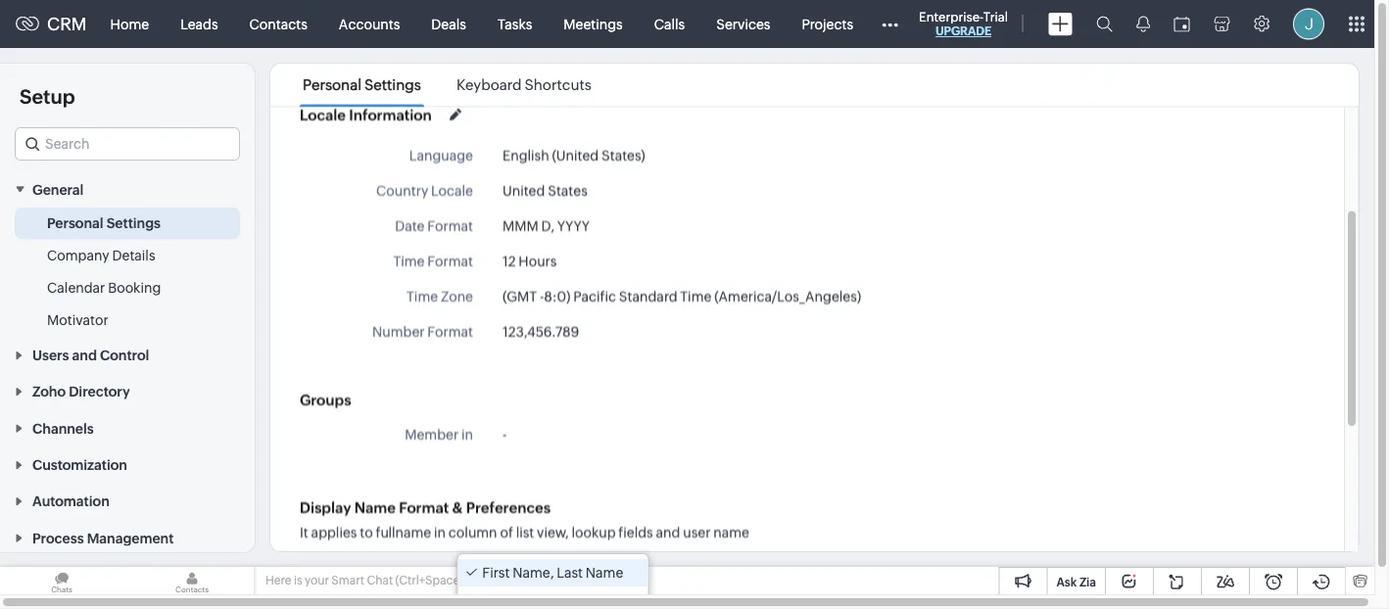 Task type: vqa. For each thing, say whether or not it's contained in the screenshot.


Task type: locate. For each thing, give the bounding box(es) containing it.
list containing personal settings
[[285, 64, 609, 106]]

and
[[72, 348, 97, 363], [656, 525, 681, 541]]

0 vertical spatial and
[[72, 348, 97, 363]]

control
[[100, 348, 149, 363]]

last up last name, first name
[[557, 566, 583, 581]]

booking
[[108, 280, 161, 295]]

settings up details
[[106, 215, 161, 231]]

accounts
[[339, 16, 400, 32]]

time for time format
[[394, 254, 425, 270]]

1 horizontal spatial locale
[[431, 183, 473, 199]]

signals element
[[1125, 0, 1162, 48]]

1 vertical spatial last
[[483, 593, 509, 609]]

general button
[[0, 171, 255, 207]]

0 vertical spatial personal settings
[[303, 76, 421, 94]]

signals image
[[1137, 16, 1151, 32]]

0 vertical spatial name
[[355, 499, 396, 517]]

users
[[32, 348, 69, 363]]

- right member in
[[503, 427, 507, 443]]

1 horizontal spatial -
[[540, 289, 544, 305]]

1 horizontal spatial and
[[656, 525, 681, 541]]

0 vertical spatial personal
[[303, 76, 362, 94]]

fullname
[[376, 525, 431, 541]]

1 horizontal spatial last
[[557, 566, 583, 581]]

tasks
[[498, 16, 532, 32]]

1 vertical spatial name
[[586, 566, 624, 581]]

1 horizontal spatial personal settings
[[303, 76, 421, 94]]

display
[[300, 499, 351, 517]]

home link
[[95, 0, 165, 48]]

0 vertical spatial personal settings link
[[300, 76, 424, 94]]

1 horizontal spatial personal
[[303, 76, 362, 94]]

0 horizontal spatial personal settings
[[47, 215, 161, 231]]

1 vertical spatial in
[[434, 525, 446, 541]]

mmm
[[503, 219, 539, 234]]

personal settings up 'locale information'
[[303, 76, 421, 94]]

yyyy
[[558, 219, 590, 234]]

and left 'user'
[[656, 525, 681, 541]]

and right the users
[[72, 348, 97, 363]]

create menu element
[[1037, 0, 1085, 48]]

0 vertical spatial locale
[[300, 106, 346, 123]]

contacts image
[[130, 567, 254, 595]]

1 vertical spatial personal settings
[[47, 215, 161, 231]]

personal
[[303, 76, 362, 94], [47, 215, 103, 231]]

format inside display name format & preferences it applies to fullname in column of list view, lookup fields and user name
[[399, 499, 449, 517]]

locale down the language
[[431, 183, 473, 199]]

1 vertical spatial first
[[556, 593, 583, 609]]

company
[[47, 247, 109, 263]]

format for time format
[[428, 254, 473, 270]]

personal settings up company details
[[47, 215, 161, 231]]

process
[[32, 531, 84, 546]]

channels
[[32, 421, 94, 436]]

format
[[428, 219, 473, 234], [428, 254, 473, 270], [428, 324, 473, 340], [399, 499, 449, 517]]

number format
[[372, 324, 473, 340]]

language
[[410, 148, 473, 164]]

1 vertical spatial and
[[656, 525, 681, 541]]

0 horizontal spatial personal
[[47, 215, 103, 231]]

personal settings inside the general region
[[47, 215, 161, 231]]

1 vertical spatial name,
[[511, 593, 553, 609]]

1 horizontal spatial settings
[[365, 76, 421, 94]]

1 vertical spatial settings
[[106, 215, 161, 231]]

english (united states)
[[503, 148, 646, 164]]

process management
[[32, 531, 174, 546]]

- right (gmt
[[540, 289, 544, 305]]

personal settings inside list
[[303, 76, 421, 94]]

personal settings link inside the general region
[[47, 213, 161, 233]]

states
[[548, 183, 588, 199]]

0 horizontal spatial settings
[[106, 215, 161, 231]]

1 vertical spatial personal settings link
[[47, 213, 161, 233]]

personal up 'locale information'
[[303, 76, 362, 94]]

tree
[[458, 555, 648, 610]]

in
[[462, 427, 473, 443], [434, 525, 446, 541]]

personal settings link up company details
[[47, 213, 161, 233]]

in right member
[[462, 427, 473, 443]]

8:0)
[[544, 289, 571, 305]]

locale left information
[[300, 106, 346, 123]]

in inside display name format & preferences it applies to fullname in column of list view, lookup fields and user name
[[434, 525, 446, 541]]

first down of at left bottom
[[483, 566, 510, 581]]

personal settings link up 'locale information'
[[300, 76, 424, 94]]

pacific
[[574, 289, 617, 305]]

contacts link
[[234, 0, 323, 48]]

format up the fullname
[[399, 499, 449, 517]]

0 vertical spatial settings
[[365, 76, 421, 94]]

0 horizontal spatial in
[[434, 525, 446, 541]]

0 vertical spatial name,
[[513, 566, 554, 581]]

None field
[[15, 127, 240, 161]]

list
[[285, 64, 609, 106]]

users and control
[[32, 348, 149, 363]]

settings up information
[[365, 76, 421, 94]]

personal settings link
[[300, 76, 424, 94], [47, 213, 161, 233]]

zoho
[[32, 384, 66, 400]]

name, down first name, last name
[[511, 593, 553, 609]]

0 horizontal spatial first
[[483, 566, 510, 581]]

last down first name, last name
[[483, 593, 509, 609]]

-
[[540, 289, 544, 305], [503, 427, 507, 443]]

details
[[112, 247, 155, 263]]

motivator
[[47, 312, 108, 328]]

name
[[714, 525, 750, 541]]

first name, last name
[[483, 566, 624, 581]]

time down date
[[394, 254, 425, 270]]

format down zone
[[428, 324, 473, 340]]

here is your smart chat (ctrl+space)
[[266, 574, 463, 588]]

crm link
[[16, 14, 87, 34]]

keyboard shortcuts link
[[454, 76, 595, 94]]

information
[[349, 106, 432, 123]]

0 horizontal spatial personal settings link
[[47, 213, 161, 233]]

mmm d, yyyy
[[503, 219, 590, 234]]

0 horizontal spatial locale
[[300, 106, 346, 123]]

1 horizontal spatial first
[[556, 593, 583, 609]]

is
[[294, 574, 302, 588]]

personal up company
[[47, 215, 103, 231]]

0 vertical spatial -
[[540, 289, 544, 305]]

0 vertical spatial last
[[557, 566, 583, 581]]

personal settings link for company details link
[[47, 213, 161, 233]]

name down first name, last name
[[586, 593, 624, 609]]

1 vertical spatial -
[[503, 427, 507, 443]]

personal inside the general region
[[47, 215, 103, 231]]

Search text field
[[16, 128, 239, 160]]

management
[[87, 531, 174, 546]]

1 horizontal spatial in
[[462, 427, 473, 443]]

Other Modules field
[[869, 8, 912, 40]]

in left column
[[434, 525, 446, 541]]

home
[[110, 16, 149, 32]]

1 vertical spatial locale
[[431, 183, 473, 199]]

preferences
[[466, 499, 551, 517]]

name up to
[[355, 499, 396, 517]]

name, up last name, first name
[[513, 566, 554, 581]]

locale information
[[300, 106, 432, 123]]

customization button
[[0, 446, 255, 483]]

2 vertical spatial name
[[586, 593, 624, 609]]

&
[[452, 499, 463, 517]]

personal settings
[[303, 76, 421, 94], [47, 215, 161, 231]]

last
[[557, 566, 583, 581], [483, 593, 509, 609]]

fields
[[619, 525, 653, 541]]

0 horizontal spatial and
[[72, 348, 97, 363]]

tree containing first name, last name
[[458, 555, 648, 610]]

contacts
[[250, 16, 308, 32]]

zoho directory
[[32, 384, 130, 400]]

settings
[[365, 76, 421, 94], [106, 215, 161, 231]]

format up the time format on the top left of the page
[[428, 219, 473, 234]]

time format
[[394, 254, 473, 270]]

1 vertical spatial personal
[[47, 215, 103, 231]]

1 horizontal spatial personal settings link
[[300, 76, 424, 94]]

0 vertical spatial in
[[462, 427, 473, 443]]

english
[[503, 148, 550, 164]]

time for time zone
[[407, 289, 438, 305]]

time
[[394, 254, 425, 270], [407, 289, 438, 305], [681, 289, 712, 305]]

calendar image
[[1174, 16, 1191, 32]]

time left zone
[[407, 289, 438, 305]]

applies
[[311, 525, 357, 541]]

locale
[[300, 106, 346, 123], [431, 183, 473, 199]]

name down lookup
[[586, 566, 624, 581]]

0 horizontal spatial -
[[503, 427, 507, 443]]

first
[[483, 566, 510, 581], [556, 593, 583, 609]]

country locale
[[376, 183, 473, 199]]

format up zone
[[428, 254, 473, 270]]

smart
[[332, 574, 365, 588]]

first down first name, last name
[[556, 593, 583, 609]]

upgrade
[[936, 25, 992, 38]]



Task type: describe. For each thing, give the bounding box(es) containing it.
and inside display name format & preferences it applies to fullname in column of list view, lookup fields and user name
[[656, 525, 681, 541]]

zia
[[1080, 576, 1097, 589]]

leads
[[180, 16, 218, 32]]

united states
[[503, 183, 588, 199]]

company details link
[[47, 245, 155, 265]]

lookup
[[572, 525, 616, 541]]

chats image
[[0, 567, 123, 595]]

(gmt
[[503, 289, 537, 305]]

123,456.789
[[503, 324, 580, 340]]

deals
[[432, 16, 466, 32]]

display name format & preferences it applies to fullname in column of list view, lookup fields and user name
[[300, 499, 750, 541]]

enterprise-trial upgrade
[[919, 9, 1009, 38]]

search element
[[1085, 0, 1125, 48]]

united
[[503, 183, 545, 199]]

name for first name, last name
[[586, 566, 624, 581]]

services link
[[701, 0, 786, 48]]

automation button
[[0, 483, 255, 519]]

projects
[[802, 16, 854, 32]]

name, for last
[[511, 593, 553, 609]]

channels button
[[0, 410, 255, 446]]

date
[[395, 219, 425, 234]]

states)
[[602, 148, 646, 164]]

setup
[[20, 85, 75, 108]]

member in
[[405, 427, 473, 443]]

meetings link
[[548, 0, 639, 48]]

it
[[300, 525, 309, 541]]

(gmt -8:0) pacific standard time (america/los_angeles)
[[503, 289, 862, 305]]

column
[[449, 525, 497, 541]]

view,
[[537, 525, 569, 541]]

your
[[305, 574, 329, 588]]

0 vertical spatial first
[[483, 566, 510, 581]]

number
[[372, 324, 425, 340]]

to
[[360, 525, 373, 541]]

crm
[[47, 14, 87, 34]]

create menu image
[[1049, 12, 1073, 36]]

search image
[[1097, 16, 1113, 32]]

shortcuts
[[525, 76, 592, 94]]

enterprise-
[[919, 9, 984, 24]]

(united
[[552, 148, 599, 164]]

format for number format
[[428, 324, 473, 340]]

12 hours
[[503, 254, 557, 270]]

date format
[[395, 219, 473, 234]]

and inside dropdown button
[[72, 348, 97, 363]]

list
[[516, 525, 534, 541]]

motivator link
[[47, 310, 108, 330]]

zoho directory button
[[0, 373, 255, 410]]

keyboard
[[457, 76, 522, 94]]

leads link
[[165, 0, 234, 48]]

standard
[[619, 289, 678, 305]]

calls
[[654, 16, 685, 32]]

meetings
[[564, 16, 623, 32]]

(ctrl+space)
[[396, 574, 463, 588]]

name inside display name format & preferences it applies to fullname in column of list view, lookup fields and user name
[[355, 499, 396, 517]]

general region
[[0, 207, 255, 337]]

ask zia
[[1057, 576, 1097, 589]]

calls link
[[639, 0, 701, 48]]

services
[[717, 16, 771, 32]]

tasks link
[[482, 0, 548, 48]]

automation
[[32, 494, 110, 510]]

format for date format
[[428, 219, 473, 234]]

keyboard shortcuts
[[457, 76, 592, 94]]

here
[[266, 574, 292, 588]]

process management button
[[0, 519, 255, 556]]

general
[[32, 182, 84, 197]]

country
[[376, 183, 429, 199]]

projects link
[[786, 0, 869, 48]]

12
[[503, 254, 516, 270]]

name for last name, first name
[[586, 593, 624, 609]]

of
[[500, 525, 513, 541]]

0 horizontal spatial last
[[483, 593, 509, 609]]

company details
[[47, 247, 155, 263]]

groups
[[300, 392, 351, 409]]

ask
[[1057, 576, 1077, 589]]

users and control button
[[0, 337, 255, 373]]

zone
[[441, 289, 473, 305]]

(america/los_angeles)
[[715, 289, 862, 305]]

personal settings link for the keyboard shortcuts link
[[300, 76, 424, 94]]

name, for first
[[513, 566, 554, 581]]

trial
[[984, 9, 1009, 24]]

d,
[[542, 219, 555, 234]]

user
[[683, 525, 711, 541]]

calendar booking
[[47, 280, 161, 295]]

customization
[[32, 457, 127, 473]]

profile image
[[1294, 8, 1325, 40]]

profile element
[[1282, 0, 1337, 48]]

settings inside the general region
[[106, 215, 161, 231]]

calendar
[[47, 280, 105, 295]]

hours
[[519, 254, 557, 270]]

accounts link
[[323, 0, 416, 48]]

chat
[[367, 574, 393, 588]]

time right standard
[[681, 289, 712, 305]]



